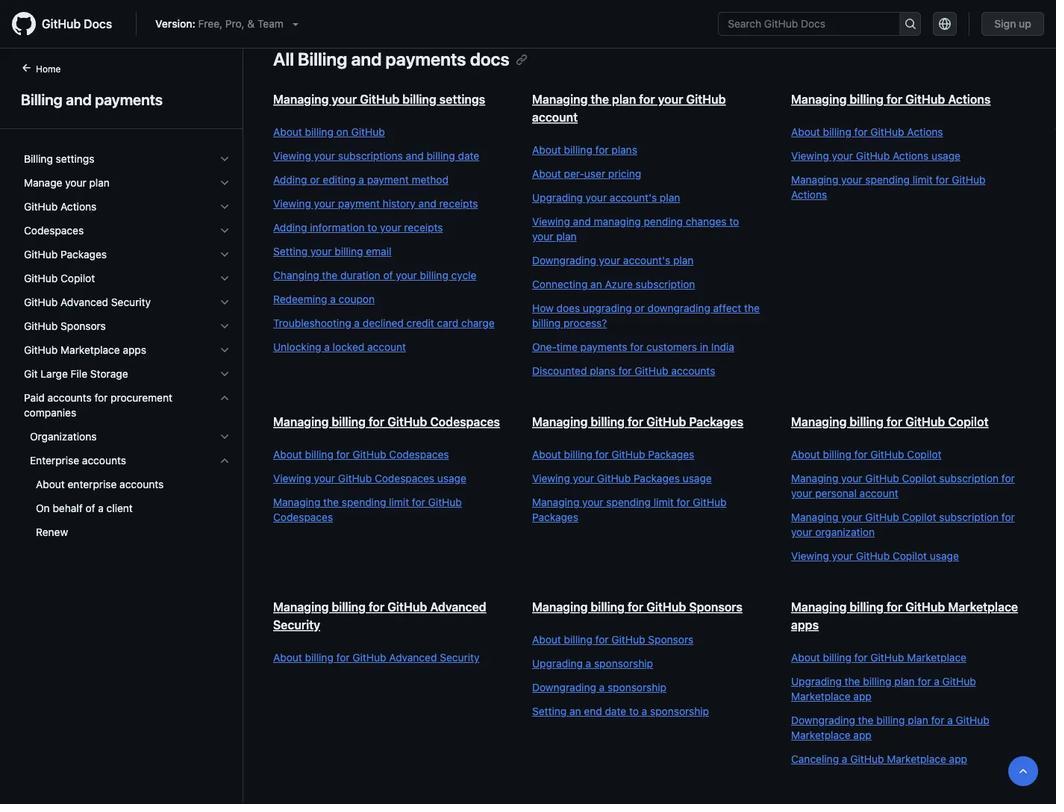 Task type: vqa. For each thing, say whether or not it's contained in the screenshot.


Task type: describe. For each thing, give the bounding box(es) containing it.
github sponsors button
[[18, 314, 237, 338]]

managing
[[594, 215, 641, 228]]

about for managing billing for github sponsors
[[533, 634, 562, 646]]

0 horizontal spatial to
[[368, 221, 377, 234]]

sc 9kayk9 0 image for billing settings
[[219, 153, 231, 165]]

your for managing your github copilot subscription for your personal account
[[842, 472, 863, 485]]

billing and payments link
[[18, 88, 225, 111]]

history
[[383, 198, 416, 210]]

a left coupon
[[330, 293, 336, 306]]

home
[[36, 63, 61, 74]]

billing inside downgrading the billing plan for a github marketplace app
[[877, 714, 906, 727]]

2 vertical spatial app
[[950, 753, 968, 766]]

for inside downgrading the billing plan for a github marketplace app
[[932, 714, 945, 727]]

managing your spending limit for github actions link
[[792, 173, 1021, 202]]

github packages
[[24, 248, 107, 261]]

packages inside about billing for github packages "link"
[[649, 449, 695, 461]]

github inside managing billing for github marketplace apps
[[906, 600, 946, 614]]

search image
[[905, 18, 917, 30]]

to inside viewing and managing pending changes to your plan
[[730, 215, 740, 228]]

your for managing your github billing settings
[[332, 92, 357, 106]]

copilot down managing your github copilot subscription for your organization link
[[893, 550, 928, 562]]

marketplace inside downgrading the billing plan for a github marketplace app
[[792, 729, 851, 742]]

github inside managing the plan for your github account
[[687, 92, 726, 106]]

setting an end date to a sponsorship link
[[533, 704, 762, 719]]

codespaces inside dropdown button
[[24, 224, 84, 237]]

downgrading your account's plan
[[533, 254, 694, 267]]

upgrading your account's plan
[[533, 192, 681, 204]]

about billing for github codespaces
[[273, 449, 449, 461]]

discounted
[[533, 365, 587, 377]]

managing your spending limit for github packages
[[533, 496, 727, 524]]

marketplace inside about billing for github marketplace link
[[908, 652, 967, 664]]

billing settings button
[[18, 147, 237, 171]]

the inside how does upgrading or downgrading affect the billing process?
[[745, 302, 760, 314]]

github inside "github actions" "dropdown button"
[[24, 201, 58, 213]]

redeeming a coupon link
[[273, 292, 503, 307]]

about per-user pricing
[[533, 168, 642, 180]]

a down downgrading a sponsorship link
[[642, 706, 648, 718]]

managing billing for github marketplace apps
[[792, 600, 1019, 632]]

advanced for managing billing for github advanced security
[[430, 600, 487, 614]]

downgrading the billing plan for a github marketplace app link
[[792, 713, 1021, 743]]

github inside dropdown button
[[24, 320, 58, 332]]

about for managing billing for github codespaces
[[273, 449, 302, 461]]

github inside github packages dropdown button
[[24, 248, 58, 261]]

managing the plan for your github account link
[[533, 92, 726, 124]]

apps inside dropdown button
[[123, 344, 146, 356]]

managing for managing billing for github advanced security
[[273, 600, 329, 614]]

github inside canceling a github marketplace app link
[[851, 753, 885, 766]]

enterprise accounts button
[[18, 449, 237, 473]]

sc 9kayk9 0 image for github advanced security
[[219, 297, 231, 308]]

managing billing for github sponsors link
[[533, 600, 743, 614]]

security for managing
[[273, 618, 321, 632]]

security for about
[[440, 652, 480, 664]]

one-
[[533, 341, 557, 353]]

1 vertical spatial plans
[[590, 365, 616, 377]]

billing up 'about billing for github sponsors'
[[591, 600, 625, 614]]

a up end
[[600, 682, 605, 694]]

how
[[533, 302, 554, 314]]

canceling a github marketplace app link
[[792, 752, 1021, 767]]

for inside upgrading the billing plan for a github marketplace app
[[918, 676, 932, 688]]

about for managing billing for github packages
[[533, 449, 562, 461]]

sign up link
[[982, 12, 1045, 36]]

usage for packages
[[683, 472, 712, 485]]

of inside enterprise accounts element
[[86, 502, 95, 515]]

app for upgrading
[[854, 691, 872, 703]]

codespaces inside managing the spending limit for github codespaces
[[273, 511, 333, 524]]

github inside managing the spending limit for github codespaces
[[428, 496, 462, 509]]

git
[[24, 368, 38, 380]]

limit for actions
[[913, 174, 934, 186]]

team
[[258, 18, 284, 30]]

card
[[437, 317, 459, 329]]

sc 9kayk9 0 image for codespaces
[[219, 225, 231, 237]]

subscription for managing your github copilot subscription for your personal account
[[940, 472, 1000, 485]]

billing inside managing billing for github marketplace apps
[[850, 600, 884, 614]]

upgrading for managing billing for github sponsors
[[533, 658, 583, 670]]

a up downgrading a sponsorship
[[586, 658, 592, 670]]

billing inside about billing for github packages "link"
[[564, 449, 593, 461]]

sc 9kayk9 0 image for paid accounts for procurement companies
[[219, 392, 231, 404]]

billing up 'about billing for github codespaces' on the left bottom of the page
[[332, 415, 366, 429]]

managing billing for github codespaces link
[[273, 415, 500, 429]]

the for changing the duration of your billing cycle
[[322, 269, 338, 282]]

billing for billing settings
[[24, 153, 53, 165]]

troubleshooting
[[273, 317, 352, 329]]

per-
[[564, 168, 585, 180]]

your for viewing your github codespaces usage
[[314, 472, 335, 485]]

upgrading
[[583, 302, 632, 314]]

your down setting your billing email link
[[396, 269, 417, 282]]

troubleshooting a declined credit card charge link
[[273, 316, 503, 331]]

an for connecting
[[591, 278, 603, 291]]

github inside about billing for github codespaces link
[[353, 449, 387, 461]]

1 horizontal spatial of
[[384, 269, 393, 282]]

github inside about billing for github copilot link
[[871, 449, 905, 461]]

github inside the viewing your github actions usage link
[[857, 150, 891, 162]]

viewing your payment history and receipts
[[273, 198, 478, 210]]

accounts inside paid accounts for procurement companies
[[47, 392, 92, 404]]

sponsors inside dropdown button
[[61, 320, 106, 332]]

github inside about billing for github marketplace link
[[871, 652, 905, 664]]

git large file storage
[[24, 368, 128, 380]]

billing up about billing for github packages
[[591, 415, 625, 429]]

managing billing for github codespaces
[[273, 415, 500, 429]]

actions inside the viewing your github actions usage link
[[893, 150, 929, 162]]

unlocking a locked account
[[273, 341, 406, 353]]

packages inside managing your spending limit for github packages
[[533, 511, 579, 524]]

about billing for github copilot link
[[792, 447, 1021, 462]]

billing inside about billing for plans link
[[564, 144, 593, 156]]

spending for packages
[[607, 496, 651, 509]]

sc 9kayk9 0 image for github copilot
[[219, 273, 231, 285]]

select language: current language is english image
[[940, 18, 952, 30]]

docs
[[84, 17, 112, 31]]

subscription inside connecting an azure subscription link
[[636, 278, 696, 291]]

billing inside about billing for github actions link
[[824, 126, 852, 138]]

1 vertical spatial receipts
[[404, 221, 443, 234]]

your for viewing your payment history and receipts
[[314, 198, 335, 210]]

about billing for plans
[[533, 144, 638, 156]]

github inside about billing on github link
[[351, 126, 385, 138]]

for inside managing billing for github advanced security
[[369, 600, 385, 614]]

pending
[[644, 215, 683, 228]]

and inside viewing and managing pending changes to your plan
[[573, 215, 591, 228]]

codespaces button
[[18, 219, 237, 243]]

sc 9kayk9 0 image for github marketplace apps
[[219, 344, 231, 356]]

managing for managing billing for github sponsors
[[533, 600, 588, 614]]

github inside managing your spending limit for github actions
[[953, 174, 986, 186]]

viewing your github copilot usage
[[792, 550, 960, 562]]

copilot up the managing your github copilot subscription for your personal account link
[[908, 449, 942, 461]]

the for managing the spending limit for github codespaces
[[324, 496, 339, 509]]

plan inside viewing and managing pending changes to your plan
[[557, 230, 577, 243]]

about billing for github actions link
[[792, 125, 1021, 140]]

a down coupon
[[354, 317, 360, 329]]

viewing for viewing your github actions usage
[[792, 150, 830, 162]]

plan inside downgrading the billing plan for a github marketplace app
[[909, 714, 929, 727]]

github inside about billing for github advanced security link
[[353, 652, 387, 664]]

sc 9kayk9 0 image for organizations
[[219, 431, 231, 443]]

viewing for viewing and managing pending changes to your plan
[[533, 215, 571, 228]]

your for viewing your subscriptions and billing date
[[314, 150, 335, 162]]

downgrading for managing billing for github sponsors
[[533, 682, 597, 694]]

security inside dropdown button
[[111, 296, 151, 308]]

viewing your payment history and receipts link
[[273, 196, 503, 211]]

receipts inside "link"
[[440, 198, 478, 210]]

payment inside "link"
[[338, 198, 380, 210]]

github inside downgrading the billing plan for a github marketplace app
[[957, 714, 990, 727]]

github docs link
[[12, 12, 124, 36]]

manage your plan button
[[18, 171, 237, 195]]

your for upgrading your account's plan
[[586, 192, 607, 204]]

sponsors for about billing for github sponsors
[[649, 634, 694, 646]]

and inside viewing your payment history and receipts "link"
[[419, 198, 437, 210]]

version:
[[155, 18, 196, 30]]

plan inside dropdown button
[[89, 177, 110, 189]]

your inside viewing and managing pending changes to your plan
[[533, 230, 554, 243]]

managing for managing the plan for your github account
[[533, 92, 588, 106]]

github inside the viewing your github codespaces usage link
[[338, 472, 372, 485]]

packages inside github packages dropdown button
[[61, 248, 107, 261]]

india
[[712, 341, 735, 353]]

setting your billing email link
[[273, 244, 503, 259]]

advanced inside dropdown button
[[61, 296, 108, 308]]

account inside managing the plan for your github account
[[533, 110, 578, 124]]

usage for codespaces
[[438, 472, 467, 485]]

the for managing the plan for your github account
[[591, 92, 610, 106]]

duration
[[341, 269, 381, 282]]

about billing for github marketplace link
[[792, 651, 1021, 666]]

0 vertical spatial plans
[[612, 144, 638, 156]]

for inside paid accounts for procurement companies
[[94, 392, 108, 404]]

paid
[[24, 392, 45, 404]]

your for downgrading your account's plan
[[600, 254, 621, 267]]

upgrading a sponsorship link
[[533, 657, 762, 672]]

about billing for github copilot
[[792, 449, 942, 461]]

github inside viewing your github packages usage "link"
[[598, 472, 631, 485]]

a left locked
[[324, 341, 330, 353]]

0 vertical spatial date
[[458, 150, 480, 162]]

managing for managing your github copilot subscription for your personal account
[[792, 472, 839, 485]]

github inside upgrading the billing plan for a github marketplace app
[[943, 676, 977, 688]]

adding for adding information to your receipts
[[273, 221, 307, 234]]

for inside managing your spending limit for github actions
[[936, 174, 950, 186]]

managing your github copilot subscription for your personal account link
[[792, 471, 1021, 501]]

managing billing for github advanced security link
[[273, 600, 487, 632]]

1 horizontal spatial settings
[[440, 92, 486, 106]]

the for downgrading the billing plan for a github marketplace app
[[859, 714, 874, 727]]

for inside managing the spending limit for github codespaces
[[412, 496, 426, 509]]

github inside managing your spending limit for github packages
[[693, 496, 727, 509]]

github inside about billing for github sponsors link
[[612, 634, 646, 646]]

packages inside viewing your github packages usage "link"
[[634, 472, 680, 485]]

your down viewing your payment history and receipts "link"
[[380, 221, 402, 234]]

information
[[310, 221, 365, 234]]

about for managing billing for github copilot
[[792, 449, 821, 461]]

marketplace inside the github marketplace apps dropdown button
[[61, 344, 120, 356]]

actions inside "github actions" "dropdown button"
[[61, 201, 97, 213]]

declined
[[363, 317, 404, 329]]

a left client
[[98, 502, 104, 515]]

adding for adding or editing a payment method
[[273, 174, 307, 186]]

personal
[[816, 487, 857, 500]]

or inside how does upgrading or downgrading affect the billing process?
[[635, 302, 645, 314]]

discounted plans for github accounts
[[533, 365, 716, 377]]

sc 9kayk9 0 image for github sponsors
[[219, 320, 231, 332]]

billing inside about billing for github codespaces link
[[305, 449, 334, 461]]

subscription for managing your github copilot subscription for your organization
[[940, 511, 1000, 524]]

github inside github docs link
[[42, 17, 81, 31]]

billing and payments element
[[0, 61, 244, 803]]

downgrading a sponsorship link
[[533, 680, 762, 695]]

limit for packages
[[654, 496, 674, 509]]

billing inside changing the duration of your billing cycle link
[[420, 269, 449, 282]]

viewing your github packages usage
[[533, 472, 712, 485]]

accounts down in
[[672, 365, 716, 377]]

sign
[[995, 18, 1017, 30]]

charge
[[462, 317, 495, 329]]

renew
[[36, 526, 68, 539]]

your for viewing your github actions usage
[[833, 150, 854, 162]]

on behalf of a client
[[36, 502, 133, 515]]

plan down the pending
[[674, 254, 694, 267]]

plan inside upgrading the billing plan for a github marketplace app
[[895, 676, 916, 688]]

customers
[[647, 341, 698, 353]]

account inside managing your github copilot subscription for your personal account
[[860, 487, 899, 500]]

managing for managing billing for github marketplace apps
[[792, 600, 847, 614]]

viewing and managing pending changes to your plan link
[[533, 214, 762, 244]]

your for managing your spending limit for github actions
[[842, 174, 863, 186]]

plan up the pending
[[660, 192, 681, 204]]

billing inside about billing for github advanced security link
[[305, 652, 334, 664]]

your for managing your spending limit for github packages
[[583, 496, 604, 509]]

billing inside upgrading the billing plan for a github marketplace app
[[864, 676, 892, 688]]

billing up the about billing for github actions
[[850, 92, 884, 106]]

editing
[[323, 174, 356, 186]]

managing for managing your github copilot subscription for your organization
[[792, 511, 839, 524]]

managing your github billing settings
[[273, 92, 486, 106]]

enterprise accounts element for organizations
[[12, 449, 243, 545]]

triangle down image
[[290, 18, 302, 30]]

github inside about billing for github packages "link"
[[612, 449, 646, 461]]

redeeming a coupon
[[273, 293, 375, 306]]

billing up about billing for github copilot
[[850, 415, 884, 429]]

an for setting
[[570, 706, 582, 718]]

viewing your github actions usage
[[792, 150, 961, 162]]

does
[[557, 302, 581, 314]]

for inside 'managing your github copilot subscription for your organization'
[[1002, 511, 1016, 524]]

billing inside about billing for github sponsors link
[[564, 634, 593, 646]]

0 vertical spatial billing
[[298, 49, 348, 69]]

storage
[[90, 368, 128, 380]]

spending for actions
[[866, 174, 911, 186]]

payments for billing and payments
[[95, 90, 163, 108]]

github inside github copilot "dropdown button"
[[24, 272, 58, 285]]

the for upgrading the billing plan for a github marketplace app
[[845, 676, 861, 688]]

for inside managing your spending limit for github packages
[[677, 496, 691, 509]]

github inside github advanced security dropdown button
[[24, 296, 58, 308]]



Task type: locate. For each thing, give the bounding box(es) containing it.
time
[[557, 341, 578, 353]]

github inside discounted plans for github accounts link
[[635, 365, 669, 377]]

1 horizontal spatial an
[[591, 278, 603, 291]]

1 vertical spatial sponsors
[[690, 600, 743, 614]]

unlocking
[[273, 341, 322, 353]]

and down method
[[419, 198, 437, 210]]

1 paid accounts for procurement companies element from the top
[[12, 386, 243, 545]]

usage down about billing for github actions link
[[932, 150, 961, 162]]

accounts up about enterprise accounts
[[82, 455, 126, 467]]

7 sc 9kayk9 0 image from the top
[[219, 368, 231, 380]]

actions inside managing your spending limit for github actions
[[792, 189, 828, 201]]

1 vertical spatial billing
[[21, 90, 63, 108]]

your for setting your billing email
[[311, 245, 332, 258]]

changing
[[273, 269, 319, 282]]

accounts down enterprise accounts dropdown button
[[120, 478, 164, 491]]

to down the viewing your payment history and receipts
[[368, 221, 377, 234]]

connecting an azure subscription
[[533, 278, 696, 291]]

github advanced security
[[24, 296, 151, 308]]

0 vertical spatial sponsors
[[61, 320, 106, 332]]

2 horizontal spatial spending
[[866, 174, 911, 186]]

0 horizontal spatial account
[[368, 341, 406, 353]]

up
[[1020, 18, 1032, 30]]

2 vertical spatial account
[[860, 487, 899, 500]]

1 enterprise accounts element from the top
[[12, 449, 243, 545]]

billing inside "viewing your subscriptions and billing date" link
[[427, 150, 455, 162]]

the down viewing your github codespaces usage
[[324, 496, 339, 509]]

0 vertical spatial an
[[591, 278, 603, 291]]

billing up upgrading a sponsorship
[[564, 634, 593, 646]]

and inside billing and payments link
[[66, 90, 92, 108]]

about billing for github actions
[[792, 126, 944, 138]]

your down 'about billing for github codespaces' on the left bottom of the page
[[314, 472, 335, 485]]

downgrading up canceling
[[792, 714, 856, 727]]

account's down pricing
[[610, 192, 657, 204]]

connecting an azure subscription link
[[533, 277, 762, 292]]

enterprise accounts element for enterprise accounts
[[12, 473, 243, 545]]

github inside dropdown button
[[24, 344, 58, 356]]

and up method
[[406, 150, 424, 162]]

2 vertical spatial upgrading
[[792, 676, 842, 688]]

a down the "upgrading the billing plan for a github marketplace app" link
[[948, 714, 954, 727]]

copilot up github advanced security
[[61, 272, 95, 285]]

procurement
[[111, 392, 173, 404]]

0 vertical spatial subscription
[[636, 278, 696, 291]]

enterprise accounts element containing enterprise accounts
[[12, 449, 243, 545]]

billing inside about billing for github copilot link
[[824, 449, 852, 461]]

0 horizontal spatial setting
[[273, 245, 308, 258]]

your up about billing for plans link
[[659, 92, 684, 106]]

2 vertical spatial subscription
[[940, 511, 1000, 524]]

0 vertical spatial advanced
[[61, 296, 108, 308]]

billing up viewing your github actions usage at right
[[824, 126, 852, 138]]

0 vertical spatial apps
[[123, 344, 146, 356]]

0 horizontal spatial security
[[111, 296, 151, 308]]

2 sc 9kayk9 0 image from the top
[[219, 249, 231, 261]]

your up on
[[332, 92, 357, 106]]

0 vertical spatial setting
[[273, 245, 308, 258]]

renew link
[[18, 521, 237, 545]]

packages
[[61, 248, 107, 261], [690, 415, 744, 429], [649, 449, 695, 461], [634, 472, 680, 485], [533, 511, 579, 524]]

account's for upgrading your account's plan
[[610, 192, 657, 204]]

spending inside managing the spending limit for github codespaces
[[342, 496, 386, 509]]

setting your billing email
[[273, 245, 392, 258]]

managing inside managing your github copilot subscription for your personal account
[[792, 472, 839, 485]]

adding left editing
[[273, 174, 307, 186]]

a right editing
[[359, 174, 364, 186]]

sc 9kayk9 0 image inside git large file storage dropdown button
[[219, 368, 231, 380]]

sc 9kayk9 0 image inside the github marketplace apps dropdown button
[[219, 344, 231, 356]]

limit inside managing your spending limit for github packages
[[654, 496, 674, 509]]

upgrading for managing billing for github marketplace apps
[[792, 676, 842, 688]]

upgrading the billing plan for a github marketplace app
[[792, 676, 977, 703]]

0 vertical spatial account's
[[610, 192, 657, 204]]

0 horizontal spatial spending
[[342, 496, 386, 509]]

billing
[[403, 92, 437, 106], [850, 92, 884, 106], [305, 126, 334, 138], [824, 126, 852, 138], [564, 144, 593, 156], [427, 150, 455, 162], [335, 245, 363, 258], [420, 269, 449, 282], [533, 317, 561, 329], [332, 415, 366, 429], [591, 415, 625, 429], [850, 415, 884, 429], [305, 449, 334, 461], [564, 449, 593, 461], [824, 449, 852, 461], [332, 600, 366, 614], [591, 600, 625, 614], [850, 600, 884, 614], [564, 634, 593, 646], [305, 652, 334, 664], [824, 652, 852, 664], [864, 676, 892, 688], [877, 714, 906, 727]]

email
[[366, 245, 392, 258]]

0 horizontal spatial apps
[[123, 344, 146, 356]]

for inside managing your github copilot subscription for your personal account
[[1002, 472, 1016, 485]]

sc 9kayk9 0 image for enterprise accounts
[[219, 455, 231, 467]]

1 vertical spatial an
[[570, 706, 582, 718]]

1 vertical spatial security
[[273, 618, 321, 632]]

viewing your github packages usage link
[[533, 471, 762, 486]]

about for managing billing for github actions
[[792, 126, 821, 138]]

0 vertical spatial settings
[[440, 92, 486, 106]]

app
[[854, 691, 872, 703], [854, 729, 872, 742], [950, 753, 968, 766]]

1 horizontal spatial security
[[273, 618, 321, 632]]

0 horizontal spatial of
[[86, 502, 95, 515]]

2 vertical spatial sponsors
[[649, 634, 694, 646]]

limit inside managing your spending limit for github actions
[[913, 174, 934, 186]]

app down downgrading the billing plan for a github marketplace app 'link' on the right of the page
[[950, 753, 968, 766]]

an left azure
[[591, 278, 603, 291]]

billing down the viewing your github copilot usage
[[850, 600, 884, 614]]

upgrading down per-
[[533, 192, 583, 204]]

subscription inside 'managing your github copilot subscription for your organization'
[[940, 511, 1000, 524]]

your inside managing your spending limit for github actions
[[842, 174, 863, 186]]

managing the plan for your github account
[[533, 92, 726, 124]]

managing for managing billing for github packages
[[533, 415, 588, 429]]

limit down viewing your github packages usage "link"
[[654, 496, 674, 509]]

billing up manage
[[24, 153, 53, 165]]

1 vertical spatial account
[[368, 341, 406, 353]]

sc 9kayk9 0 image inside enterprise accounts dropdown button
[[219, 455, 231, 467]]

billing down how at the right top of page
[[533, 317, 561, 329]]

apps inside managing billing for github marketplace apps
[[792, 618, 819, 632]]

2 vertical spatial advanced
[[389, 652, 437, 664]]

app for downgrading
[[854, 729, 872, 742]]

payments inside one-time payments for customers in india "link"
[[581, 341, 628, 353]]

spending inside managing your spending limit for github packages
[[607, 496, 651, 509]]

plan down billing settings dropdown button
[[89, 177, 110, 189]]

your down user on the right top of the page
[[586, 192, 607, 204]]

adding or editing a payment method link
[[273, 173, 503, 187]]

usage for actions
[[932, 150, 961, 162]]

setting inside setting an end date to a sponsorship link
[[533, 706, 567, 718]]

billing inside about billing for github marketplace link
[[824, 652, 852, 664]]

4 sc 9kayk9 0 image from the top
[[219, 297, 231, 308]]

usage down about billing for github codespaces link
[[438, 472, 467, 485]]

sc 9kayk9 0 image inside billing settings dropdown button
[[219, 153, 231, 165]]

limit for codespaces
[[389, 496, 409, 509]]

about billing for github marketplace
[[792, 652, 967, 664]]

account up 'managing your github copilot subscription for your organization'
[[860, 487, 899, 500]]

about billing for github sponsors
[[533, 634, 694, 646]]

managing for managing your spending limit for github packages
[[533, 496, 580, 509]]

pro,
[[226, 18, 245, 30]]

usage inside viewing your github packages usage "link"
[[683, 472, 712, 485]]

marketplace inside upgrading the billing plan for a github marketplace app
[[792, 691, 851, 703]]

viewing inside "viewing your subscriptions and billing date" link
[[273, 150, 311, 162]]

3 sc 9kayk9 0 image from the top
[[219, 273, 231, 285]]

settings inside dropdown button
[[56, 153, 94, 165]]

0 vertical spatial payment
[[367, 174, 409, 186]]

the inside managing the plan for your github account
[[591, 92, 610, 106]]

managing billing for github sponsors
[[533, 600, 743, 614]]

changing the duration of your billing cycle
[[273, 269, 477, 282]]

github copilot
[[24, 272, 95, 285]]

copilot up about billing for github copilot link
[[949, 415, 989, 429]]

1 vertical spatial downgrading
[[533, 682, 597, 694]]

managing inside managing your spending limit for github actions
[[792, 174, 839, 186]]

the right affect
[[745, 302, 760, 314]]

1 vertical spatial adding
[[273, 221, 307, 234]]

billing down the 'managing billing for github advanced security' link
[[305, 652, 334, 664]]

usage inside the viewing your github codespaces usage link
[[438, 472, 467, 485]]

account's for downgrading your account's plan
[[624, 254, 671, 267]]

5 sc 9kayk9 0 image from the top
[[219, 455, 231, 467]]

downgrading down upgrading a sponsorship
[[533, 682, 597, 694]]

your for managing your github copilot subscription for your organization
[[842, 511, 863, 524]]

how does upgrading or downgrading affect the billing process?
[[533, 302, 760, 329]]

1 vertical spatial sponsorship
[[608, 682, 667, 694]]

spending for codespaces
[[342, 496, 386, 509]]

managing for managing your spending limit for github actions
[[792, 174, 839, 186]]

the inside downgrading the billing plan for a github marketplace app
[[859, 714, 874, 727]]

actions inside about billing for github actions link
[[908, 126, 944, 138]]

paid accounts for procurement companies element containing organizations
[[12, 425, 243, 545]]

6 sc 9kayk9 0 image from the top
[[219, 344, 231, 356]]

your inside dropdown button
[[65, 177, 86, 189]]

0 vertical spatial downgrading
[[533, 254, 597, 267]]

1 vertical spatial apps
[[792, 618, 819, 632]]

usage inside viewing your github copilot usage link
[[931, 550, 960, 562]]

paid accounts for procurement companies element
[[12, 386, 243, 545], [12, 425, 243, 545]]

2 horizontal spatial payments
[[581, 341, 628, 353]]

billing inside dropdown button
[[24, 153, 53, 165]]

for inside managing the plan for your github account
[[640, 92, 656, 106]]

sign up
[[995, 18, 1032, 30]]

0 vertical spatial of
[[384, 269, 393, 282]]

downgrading inside downgrading the billing plan for a github marketplace app
[[792, 714, 856, 727]]

all billing and payments docs
[[273, 49, 510, 69]]

an left end
[[570, 706, 582, 718]]

0 horizontal spatial payments
[[95, 90, 163, 108]]

1 vertical spatial account's
[[624, 254, 671, 267]]

limit
[[913, 174, 934, 186], [389, 496, 409, 509], [654, 496, 674, 509]]

1 vertical spatial setting
[[533, 706, 567, 718]]

managing inside managing billing for github advanced security
[[273, 600, 329, 614]]

your left "organization"
[[792, 526, 813, 539]]

and up managing your github billing settings link
[[351, 49, 382, 69]]

0 vertical spatial security
[[111, 296, 151, 308]]

paid accounts for procurement companies element containing paid accounts for procurement companies
[[12, 386, 243, 545]]

scroll to top image
[[1018, 766, 1030, 778]]

viewing your subscriptions and billing date link
[[273, 149, 503, 164]]

upgrading inside upgrading your account's plan link
[[533, 192, 583, 204]]

your left personal
[[792, 487, 813, 500]]

payments up managing your github billing settings
[[386, 49, 466, 69]]

about billing for github packages link
[[533, 447, 762, 462]]

1 horizontal spatial apps
[[792, 618, 819, 632]]

viewing for viewing your github codespaces usage
[[273, 472, 311, 485]]

about billing on github link
[[273, 125, 503, 140]]

2 adding from the top
[[273, 221, 307, 234]]

0 vertical spatial sponsorship
[[595, 658, 654, 670]]

sc 9kayk9 0 image inside the github sponsors dropdown button
[[219, 320, 231, 332]]

billing down home link on the top of the page
[[21, 90, 63, 108]]

enterprise accounts element
[[12, 449, 243, 545], [12, 473, 243, 545]]

sc 9kayk9 0 image inside paid accounts for procurement companies dropdown button
[[219, 392, 231, 404]]

about billing for github advanced security link
[[273, 651, 503, 666]]

about for managing your github billing settings
[[273, 126, 302, 138]]

1 adding from the top
[[273, 174, 307, 186]]

plan down about billing for github marketplace link
[[895, 676, 916, 688]]

your down about billing on github
[[314, 150, 335, 162]]

managing the spending limit for github codespaces link
[[273, 495, 503, 525]]

your up the connecting an azure subscription
[[600, 254, 621, 267]]

app inside downgrading the billing plan for a github marketplace app
[[854, 729, 872, 742]]

billing left on
[[305, 126, 334, 138]]

about for managing the plan for your github account
[[533, 144, 562, 156]]

sponsorship down downgrading a sponsorship link
[[651, 706, 710, 718]]

settings
[[440, 92, 486, 106], [56, 153, 94, 165]]

viewing down the about billing for github actions
[[792, 150, 830, 162]]

sc 9kayk9 0 image for github packages
[[219, 249, 231, 261]]

0 vertical spatial account
[[533, 110, 578, 124]]

billing up about billing for github advanced security
[[332, 600, 366, 614]]

copilot
[[61, 272, 95, 285], [949, 415, 989, 429], [908, 449, 942, 461], [903, 472, 937, 485], [903, 511, 937, 524], [893, 550, 928, 562]]

about billing for plans link
[[533, 143, 762, 158]]

billing up viewing your github codespaces usage
[[305, 449, 334, 461]]

your for manage your plan
[[65, 177, 86, 189]]

subscription up the downgrading
[[636, 278, 696, 291]]

0 vertical spatial app
[[854, 691, 872, 703]]

2 vertical spatial payments
[[581, 341, 628, 353]]

all
[[273, 49, 294, 69]]

security
[[111, 296, 151, 308], [273, 618, 321, 632], [440, 652, 480, 664]]

2 vertical spatial downgrading
[[792, 714, 856, 727]]

your down the about billing for github actions
[[833, 150, 854, 162]]

viewing your github codespaces usage
[[273, 472, 467, 485]]

1 vertical spatial payments
[[95, 90, 163, 108]]

managing billing for github actions link
[[792, 92, 992, 106]]

your up personal
[[842, 472, 863, 485]]

0 vertical spatial adding
[[273, 174, 307, 186]]

github inside managing billing for github advanced security
[[388, 600, 428, 614]]

upgrading a sponsorship
[[533, 658, 654, 670]]

all billing and payments docs link
[[273, 49, 528, 69]]

viewing inside viewing and managing pending changes to your plan
[[533, 215, 571, 228]]

your up information
[[314, 198, 335, 210]]

payments for one-time payments for customers in india
[[581, 341, 628, 353]]

5 sc 9kayk9 0 image from the top
[[219, 320, 231, 332]]

1 vertical spatial advanced
[[430, 600, 487, 614]]

managing your github copilot subscription for your organization
[[792, 511, 1016, 539]]

paid accounts for procurement companies
[[24, 392, 173, 419]]

and inside "viewing your subscriptions and billing date" link
[[406, 150, 424, 162]]

unlocking a locked account link
[[273, 340, 503, 355]]

subscriptions
[[338, 150, 403, 162]]

1 horizontal spatial date
[[605, 706, 627, 718]]

billing left the cycle
[[420, 269, 449, 282]]

codespaces
[[24, 224, 84, 237], [430, 415, 500, 429], [389, 449, 449, 461], [375, 472, 435, 485], [273, 511, 333, 524]]

copilot inside "dropdown button"
[[61, 272, 95, 285]]

1 vertical spatial or
[[635, 302, 645, 314]]

1 horizontal spatial setting
[[533, 706, 567, 718]]

2 horizontal spatial limit
[[913, 174, 934, 186]]

1 vertical spatial date
[[605, 706, 627, 718]]

plan inside managing the plan for your github account
[[612, 92, 637, 106]]

github marketplace apps button
[[18, 338, 237, 362]]

plan up about billing for plans link
[[612, 92, 637, 106]]

0 horizontal spatial limit
[[389, 496, 409, 509]]

managing your github copilot subscription for your personal account
[[792, 472, 1016, 500]]

setting
[[273, 245, 308, 258], [533, 706, 567, 718]]

2 vertical spatial sponsorship
[[651, 706, 710, 718]]

subscription inside managing your github copilot subscription for your personal account
[[940, 472, 1000, 485]]

downgrading for managing billing for github marketplace apps
[[792, 714, 856, 727]]

2 horizontal spatial account
[[860, 487, 899, 500]]

your for viewing your github copilot usage
[[833, 550, 854, 562]]

sc 9kayk9 0 image inside "github actions" "dropdown button"
[[219, 201, 231, 213]]

sponsorship down 'about billing for github sponsors'
[[595, 658, 654, 670]]

copilot inside 'managing your github copilot subscription for your organization'
[[903, 511, 937, 524]]

managing your github billing settings link
[[273, 92, 486, 106]]

None search field
[[719, 12, 922, 36]]

how does upgrading or downgrading affect the billing process? link
[[533, 301, 762, 331]]

about enterprise accounts link
[[18, 473, 237, 497]]

downgrading up the connecting
[[533, 254, 597, 267]]

sc 9kayk9 0 image inside github packages dropdown button
[[219, 249, 231, 261]]

1 vertical spatial app
[[854, 729, 872, 742]]

sponsorship for upgrading a sponsorship
[[595, 658, 654, 670]]

coupon
[[339, 293, 375, 306]]

1 horizontal spatial account
[[533, 110, 578, 124]]

0 vertical spatial payments
[[386, 49, 466, 69]]

downgrading the billing plan for a github marketplace app
[[792, 714, 990, 742]]

3 sc 9kayk9 0 image from the top
[[219, 225, 231, 237]]

on
[[36, 502, 50, 515]]

8 sc 9kayk9 0 image from the top
[[219, 431, 231, 443]]

1 sc 9kayk9 0 image from the top
[[219, 177, 231, 189]]

upgrading down about billing for github marketplace
[[792, 676, 842, 688]]

receipts down method
[[440, 198, 478, 210]]

managing for managing billing for github copilot
[[792, 415, 847, 429]]

or left editing
[[310, 174, 320, 186]]

discounted plans for github accounts link
[[533, 364, 762, 379]]

setting left end
[[533, 706, 567, 718]]

2 vertical spatial billing
[[24, 153, 53, 165]]

sc 9kayk9 0 image inside manage your plan dropdown button
[[219, 177, 231, 189]]

account down troubleshooting a declined credit card charge link at the left top
[[368, 341, 406, 353]]

your for viewing your github packages usage
[[573, 472, 595, 485]]

managing for managing billing for github codespaces
[[273, 415, 329, 429]]

1 vertical spatial upgrading
[[533, 658, 583, 670]]

home link
[[15, 62, 85, 77]]

the down upgrading the billing plan for a github marketplace app
[[859, 714, 874, 727]]

your down information
[[311, 245, 332, 258]]

downgrading a sponsorship
[[533, 682, 667, 694]]

organizations
[[30, 431, 97, 443]]

1 sc 9kayk9 0 image from the top
[[219, 153, 231, 165]]

2 horizontal spatial security
[[440, 652, 480, 664]]

file
[[71, 368, 87, 380]]

sc 9kayk9 0 image
[[219, 177, 231, 189], [219, 201, 231, 213], [219, 225, 231, 237], [219, 392, 231, 404], [219, 455, 231, 467]]

1 vertical spatial subscription
[[940, 472, 1000, 485]]

viewing for viewing your github packages usage
[[533, 472, 571, 485]]

companies
[[24, 407, 76, 419]]

subscription down about billing for github copilot link
[[940, 472, 1000, 485]]

1 vertical spatial payment
[[338, 198, 380, 210]]

a right canceling
[[842, 753, 848, 766]]

billing and payments
[[21, 90, 163, 108]]

github actions button
[[18, 195, 237, 219]]

viewing your github codespaces usage link
[[273, 471, 503, 486]]

2 enterprise accounts element from the top
[[12, 473, 243, 545]]

sponsorship for downgrading a sponsorship
[[608, 682, 667, 694]]

about inside enterprise accounts element
[[36, 478, 65, 491]]

viewing inside viewing your payment history and receipts "link"
[[273, 198, 311, 210]]

2 vertical spatial security
[[440, 652, 480, 664]]

for inside managing billing for github marketplace apps
[[887, 600, 903, 614]]

1 horizontal spatial or
[[635, 302, 645, 314]]

viewing up information
[[273, 198, 311, 210]]

billing down about billing for github marketplace
[[864, 676, 892, 688]]

viewing your github actions usage link
[[792, 149, 1021, 164]]

setting for setting an end date to a sponsorship
[[533, 706, 567, 718]]

2 paid accounts for procurement companies element from the top
[[12, 425, 243, 545]]

app up canceling a github marketplace app
[[854, 729, 872, 742]]

payments
[[386, 49, 466, 69], [95, 90, 163, 108], [581, 341, 628, 353]]

billing inside managing billing for github advanced security
[[332, 600, 366, 614]]

1 vertical spatial of
[[86, 502, 95, 515]]

about billing for github packages
[[533, 449, 695, 461]]

method
[[412, 174, 449, 186]]

1 horizontal spatial payments
[[386, 49, 466, 69]]

account up "about billing for plans"
[[533, 110, 578, 124]]

billing down all billing and payments docs link
[[403, 92, 437, 106]]

1 horizontal spatial to
[[630, 706, 639, 718]]

managing
[[273, 92, 329, 106], [533, 92, 588, 106], [792, 92, 847, 106], [792, 174, 839, 186], [273, 415, 329, 429], [533, 415, 588, 429], [792, 415, 847, 429], [792, 472, 839, 485], [273, 496, 321, 509], [533, 496, 580, 509], [792, 511, 839, 524], [273, 600, 329, 614], [533, 600, 588, 614], [792, 600, 847, 614]]

0 vertical spatial upgrading
[[533, 192, 583, 204]]

sponsors for managing billing for github sponsors
[[690, 600, 743, 614]]

managing billing for github copilot link
[[792, 415, 989, 429]]

a down about billing for github marketplace link
[[935, 676, 940, 688]]

git large file storage button
[[18, 362, 237, 386]]

your up "organization"
[[842, 511, 863, 524]]

billing up per-
[[564, 144, 593, 156]]

plan down the "upgrading the billing plan for a github marketplace app" link
[[909, 714, 929, 727]]

about billing for github advanced security
[[273, 652, 480, 664]]

Search GitHub Docs search field
[[719, 13, 900, 35]]

0 horizontal spatial an
[[570, 706, 582, 718]]

settings up manage your plan
[[56, 153, 94, 165]]

1 vertical spatial settings
[[56, 153, 94, 165]]

changing the duration of your billing cycle link
[[273, 268, 503, 283]]

sc 9kayk9 0 image
[[219, 153, 231, 165], [219, 249, 231, 261], [219, 273, 231, 285], [219, 297, 231, 308], [219, 320, 231, 332], [219, 344, 231, 356], [219, 368, 231, 380], [219, 431, 231, 443]]

managing for managing the spending limit for github codespaces
[[273, 496, 321, 509]]

your down "organization"
[[833, 550, 854, 562]]

advanced for about billing for github advanced security
[[389, 652, 437, 664]]

organization
[[816, 526, 875, 539]]

spending down viewing your github codespaces usage
[[342, 496, 386, 509]]

paid accounts for procurement companies button
[[18, 386, 237, 425]]

viewing for viewing your github copilot usage
[[792, 550, 830, 562]]

about for managing billing for github marketplace apps
[[792, 652, 821, 664]]

payments inside billing and payments link
[[95, 90, 163, 108]]

viewing for viewing your payment history and receipts
[[273, 198, 311, 210]]

receipts down history at the top left of the page
[[404, 221, 443, 234]]

or down connecting an azure subscription link
[[635, 302, 645, 314]]

upgrading up downgrading a sponsorship
[[533, 658, 583, 670]]

github inside viewing your github copilot usage link
[[857, 550, 891, 562]]

sc 9kayk9 0 image for git large file storage
[[219, 368, 231, 380]]

2 sc 9kayk9 0 image from the top
[[219, 201, 231, 213]]

4 sc 9kayk9 0 image from the top
[[219, 392, 231, 404]]

github inside 'managing your github copilot subscription for your organization'
[[866, 511, 900, 524]]

billing inside about billing on github link
[[305, 126, 334, 138]]

1 horizontal spatial spending
[[607, 496, 651, 509]]

2 horizontal spatial to
[[730, 215, 740, 228]]

a inside upgrading the billing plan for a github marketplace app
[[935, 676, 940, 688]]

billing for billing and payments
[[21, 90, 63, 108]]

billing up upgrading the billing plan for a github marketplace app
[[824, 652, 852, 664]]

0 horizontal spatial or
[[310, 174, 320, 186]]

sc 9kayk9 0 image for github actions
[[219, 201, 231, 213]]

billing inside setting your billing email link
[[335, 245, 363, 258]]

0 vertical spatial or
[[310, 174, 320, 186]]

viewing for viewing your subscriptions and billing date
[[273, 150, 311, 162]]

enterprise accounts element containing about enterprise accounts
[[12, 473, 243, 545]]

end
[[584, 706, 603, 718]]

to down downgrading a sponsorship link
[[630, 706, 639, 718]]

payment down "viewing your subscriptions and billing date" link
[[367, 174, 409, 186]]

marketplace inside managing billing for github marketplace apps
[[949, 600, 1019, 614]]

your down about billing for github packages
[[573, 472, 595, 485]]

billing settings
[[24, 153, 94, 165]]

payment up "adding information to your receipts"
[[338, 198, 380, 210]]

to right 'changes'
[[730, 215, 740, 228]]

managing for managing billing for github actions
[[792, 92, 847, 106]]

managing billing for github packages link
[[533, 415, 744, 429]]

advanced inside managing billing for github advanced security
[[430, 600, 487, 614]]

spending down viewing your github actions usage at right
[[866, 174, 911, 186]]

your inside managing the plan for your github account
[[659, 92, 684, 106]]

managing for managing your github billing settings
[[273, 92, 329, 106]]

tooltip
[[1009, 757, 1039, 787]]

limit inside managing the spending limit for github codespaces
[[389, 496, 409, 509]]

github inside about billing for github actions link
[[871, 126, 905, 138]]

0 horizontal spatial settings
[[56, 153, 94, 165]]

pricing
[[609, 168, 642, 180]]

the down setting your billing email
[[322, 269, 338, 282]]

the inside managing the spending limit for github codespaces
[[324, 496, 339, 509]]

cycle
[[452, 269, 477, 282]]

the inside upgrading the billing plan for a github marketplace app
[[845, 676, 861, 688]]

billing up personal
[[824, 449, 852, 461]]

0 horizontal spatial date
[[458, 150, 480, 162]]

managing billing for github marketplace apps link
[[792, 600, 1019, 632]]

sc 9kayk9 0 image for manage your plan
[[219, 177, 231, 189]]

marketplace inside canceling a github marketplace app link
[[888, 753, 947, 766]]

setting for setting your billing email
[[273, 245, 308, 258]]

your down viewing your github actions usage at right
[[842, 174, 863, 186]]

billing down upgrading the billing plan for a github marketplace app
[[877, 714, 906, 727]]

plans up pricing
[[612, 144, 638, 156]]

on behalf of a client link
[[18, 497, 237, 521]]

1 horizontal spatial limit
[[654, 496, 674, 509]]

0 vertical spatial receipts
[[440, 198, 478, 210]]

troubleshooting a declined credit card charge
[[273, 317, 495, 329]]



